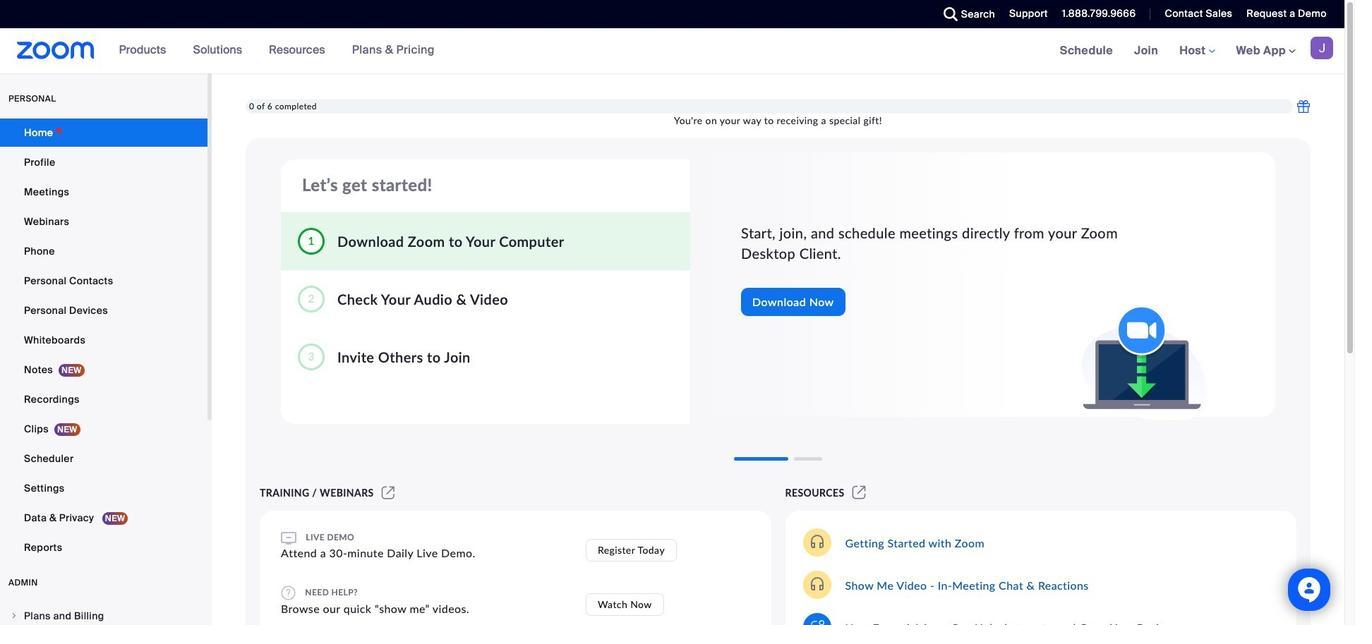 Task type: locate. For each thing, give the bounding box(es) containing it.
2 window new image from the left
[[851, 487, 868, 499]]

right image
[[10, 612, 18, 621]]

window new image
[[380, 487, 397, 499], [851, 487, 868, 499]]

product information navigation
[[108, 28, 445, 73]]

meetings navigation
[[1050, 28, 1345, 74]]

1 window new image from the left
[[380, 487, 397, 499]]

zoom logo image
[[17, 42, 94, 59]]

0 horizontal spatial window new image
[[380, 487, 397, 499]]

menu item
[[0, 603, 208, 626]]

banner
[[0, 28, 1345, 74]]

profile picture image
[[1311, 37, 1334, 59]]

1 horizontal spatial window new image
[[851, 487, 868, 499]]



Task type: describe. For each thing, give the bounding box(es) containing it.
personal menu menu
[[0, 119, 208, 563]]



Task type: vqa. For each thing, say whether or not it's contained in the screenshot.
Starting
no



